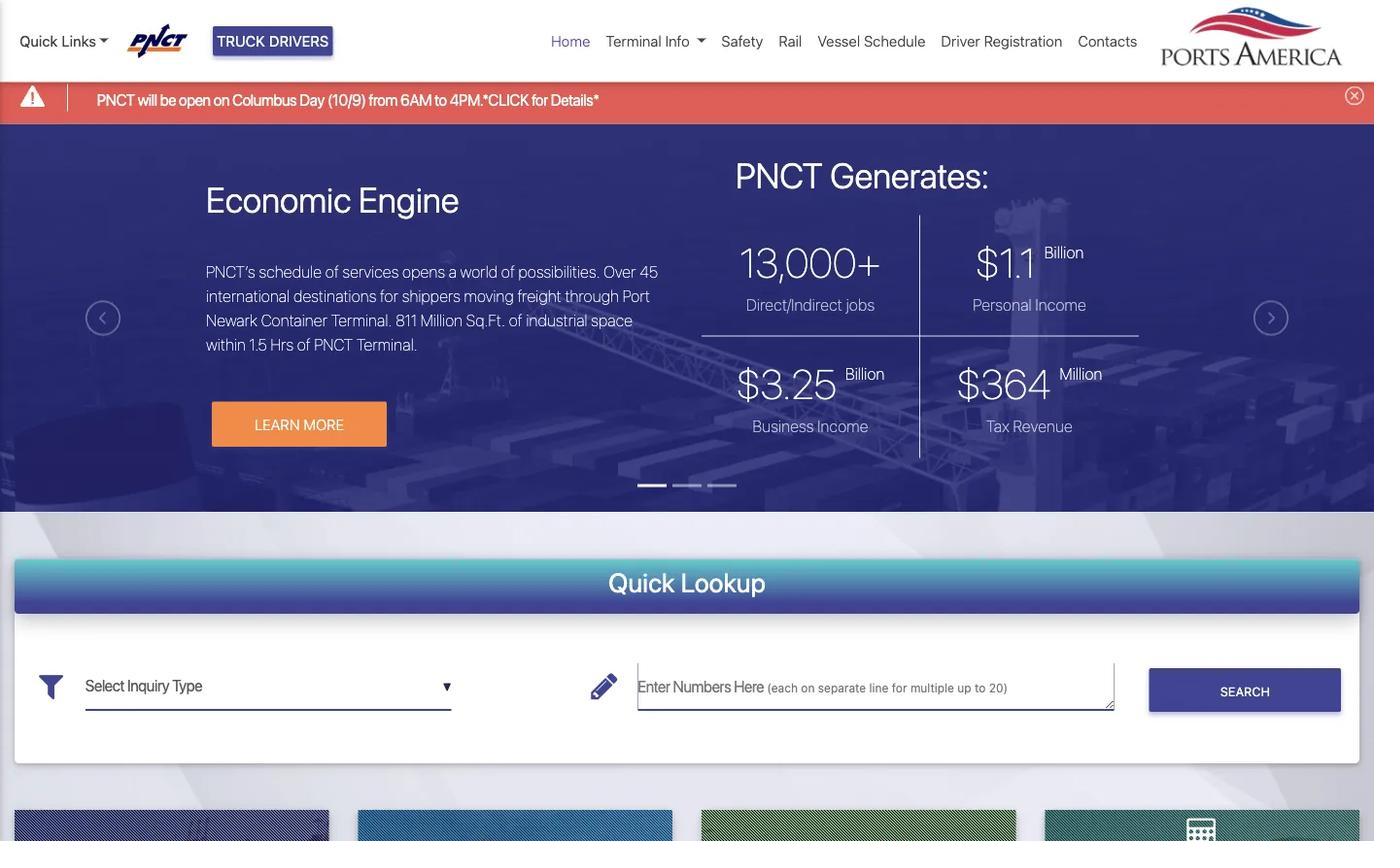 Task type: describe. For each thing, give the bounding box(es) containing it.
shippers
[[402, 287, 461, 306]]

a
[[449, 263, 457, 281]]

million inside pnct's schedule of services opens a world of possibilities.                                 over 45 international destinations for shippers moving freight through port newark container terminal.                                 811 million sq.ft. of industrial space within 1.5 hrs of pnct terminal.
[[421, 311, 463, 330]]

will
[[138, 90, 157, 109]]

close image
[[1345, 86, 1365, 105]]

pnct generates:
[[736, 154, 989, 195]]

pnct will be open on columbus day (10/9) from 6am to 4pm.*click for details* alert
[[0, 72, 1375, 124]]

enter numbers here (each on separate line for multiple up to 20)
[[638, 678, 1008, 697]]

for inside pnct's schedule of services opens a world of possibilities.                                 over 45 international destinations for shippers moving freight through port newark container terminal.                                 811 million sq.ft. of industrial space within 1.5 hrs of pnct terminal.
[[380, 287, 399, 306]]

world
[[460, 263, 498, 281]]

links
[[62, 33, 96, 50]]

4pm.*click
[[450, 90, 529, 109]]

$364 million
[[957, 360, 1103, 408]]

13,000+
[[740, 238, 881, 286]]

personal
[[973, 296, 1032, 314]]

billion for $3.25
[[846, 365, 885, 383]]

over
[[604, 263, 636, 281]]

revenue
[[1013, 417, 1073, 436]]

vessel
[[818, 33, 860, 50]]

driver registration link
[[934, 22, 1071, 60]]

truck
[[217, 33, 265, 50]]

truck drivers link
[[213, 26, 333, 56]]

business income
[[753, 417, 869, 436]]

pnct's schedule of services opens a world of possibilities.                                 over 45 international destinations for shippers moving freight through port newark container terminal.                                 811 million sq.ft. of industrial space within 1.5 hrs of pnct terminal.
[[206, 263, 658, 354]]

safety
[[722, 33, 763, 50]]

terminal info link
[[598, 22, 714, 60]]

(10/9)
[[328, 90, 366, 109]]

pnct for pnct generates:
[[736, 154, 823, 195]]

search button
[[1150, 669, 1341, 713]]

pnct will be open on columbus day (10/9) from 6am to 4pm.*click for details* link
[[97, 88, 599, 111]]

terminal info
[[606, 33, 690, 50]]

services
[[343, 263, 399, 281]]

tax
[[987, 417, 1010, 436]]

quick links link
[[19, 30, 109, 52]]

welcome to port newmark container terminal image
[[0, 124, 1375, 622]]

open
[[179, 90, 211, 109]]

quick links
[[19, 33, 96, 50]]

schedule
[[864, 33, 926, 50]]

details*
[[551, 90, 599, 109]]

moving
[[464, 287, 514, 306]]

freight
[[517, 287, 562, 306]]

▼
[[443, 681, 452, 694]]

45
[[640, 263, 658, 281]]

enter
[[638, 678, 670, 697]]

home link
[[543, 22, 598, 60]]

vessel schedule
[[818, 33, 926, 50]]

direct/indirect
[[746, 296, 843, 314]]

20)
[[989, 682, 1008, 696]]

$3.25 billion
[[736, 360, 885, 408]]

be
[[160, 90, 176, 109]]

info
[[665, 33, 690, 50]]

0 vertical spatial terminal.
[[331, 311, 392, 330]]

pnct will be open on columbus day (10/9) from 6am to 4pm.*click for details*
[[97, 90, 599, 109]]

separate
[[818, 682, 866, 696]]

for inside "link"
[[532, 90, 548, 109]]

pnct for pnct will be open on columbus day (10/9) from 6am to 4pm.*click for details*
[[97, 90, 135, 109]]

for inside "enter numbers here (each on separate line for multiple up to 20)"
[[892, 682, 907, 696]]

rail
[[779, 33, 802, 50]]

income for $1.1
[[1036, 296, 1087, 314]]

here
[[734, 678, 764, 697]]

multiple
[[911, 682, 955, 696]]

possibilities.
[[518, 263, 600, 281]]

to for 20)
[[975, 682, 986, 696]]

vessel schedule link
[[810, 22, 934, 60]]

tax revenue
[[987, 417, 1073, 436]]

from
[[369, 90, 398, 109]]

industrial
[[526, 311, 588, 330]]

million inside $364 million
[[1060, 365, 1103, 383]]

on for open
[[214, 90, 230, 109]]

line
[[870, 682, 889, 696]]

business
[[753, 417, 814, 436]]

up
[[958, 682, 972, 696]]

economic engine
[[206, 179, 459, 220]]

destinations
[[293, 287, 377, 306]]



Task type: vqa. For each thing, say whether or not it's contained in the screenshot.


Task type: locate. For each thing, give the bounding box(es) containing it.
pnct's
[[206, 263, 255, 281]]

newark
[[206, 311, 258, 330]]

of right sq.ft.
[[509, 311, 523, 330]]

quick for quick links
[[19, 33, 58, 50]]

jobs
[[846, 296, 875, 314]]

sq.ft.
[[466, 311, 506, 330]]

terminal. down 811
[[357, 336, 418, 354]]

billion down "jobs"
[[846, 365, 885, 383]]

on for (each
[[801, 682, 815, 696]]

2 horizontal spatial pnct
[[736, 154, 823, 195]]

international
[[206, 287, 290, 306]]

engine
[[359, 179, 459, 220]]

1 horizontal spatial for
[[532, 90, 548, 109]]

0 horizontal spatial for
[[380, 287, 399, 306]]

income for $3.25
[[818, 417, 869, 436]]

for up 811
[[380, 287, 399, 306]]

$1.1
[[975, 238, 1036, 286]]

of right hrs
[[297, 336, 311, 354]]

for left details* on the top of page
[[532, 90, 548, 109]]

1 vertical spatial on
[[801, 682, 815, 696]]

on right "open"
[[214, 90, 230, 109]]

$364
[[957, 360, 1051, 408]]

billion inside the $3.25 billion
[[846, 365, 885, 383]]

1 vertical spatial pnct
[[736, 154, 823, 195]]

income
[[1036, 296, 1087, 314], [818, 417, 869, 436]]

to right the 6am
[[435, 90, 447, 109]]

hrs
[[271, 336, 294, 354]]

$3.25
[[736, 360, 837, 408]]

of up destinations
[[325, 263, 339, 281]]

0 vertical spatial million
[[421, 311, 463, 330]]

day
[[300, 90, 325, 109]]

1 vertical spatial to
[[975, 682, 986, 696]]

to inside "enter numbers here (each on separate line for multiple up to 20)"
[[975, 682, 986, 696]]

1 horizontal spatial billion
[[1045, 243, 1084, 262]]

columbus
[[232, 90, 297, 109]]

lookup
[[681, 567, 766, 598]]

million up revenue
[[1060, 365, 1103, 383]]

0 vertical spatial to
[[435, 90, 447, 109]]

contacts link
[[1071, 22, 1146, 60]]

1 vertical spatial billion
[[846, 365, 885, 383]]

drivers
[[269, 33, 329, 50]]

to
[[435, 90, 447, 109], [975, 682, 986, 696]]

1 horizontal spatial quick
[[609, 567, 675, 598]]

million
[[421, 311, 463, 330], [1060, 365, 1103, 383]]

2 vertical spatial pnct
[[314, 336, 353, 354]]

13,000+ direct/indirect jobs
[[740, 238, 881, 314]]

quick
[[19, 33, 58, 50], [609, 567, 675, 598]]

pnct up 13,000+
[[736, 154, 823, 195]]

1.5
[[249, 336, 267, 354]]

space
[[591, 311, 633, 330]]

driver registration
[[941, 33, 1063, 50]]

for
[[532, 90, 548, 109], [380, 287, 399, 306], [892, 682, 907, 696]]

0 horizontal spatial income
[[818, 417, 869, 436]]

pnct inside "link"
[[97, 90, 135, 109]]

for right line
[[892, 682, 907, 696]]

1 vertical spatial quick
[[609, 567, 675, 598]]

search
[[1221, 684, 1270, 699]]

quick left lookup
[[609, 567, 675, 598]]

0 vertical spatial for
[[532, 90, 548, 109]]

pnct left will
[[97, 90, 135, 109]]

registration
[[984, 33, 1063, 50]]

generates:
[[830, 154, 989, 195]]

driver
[[941, 33, 981, 50]]

safety link
[[714, 22, 771, 60]]

1 horizontal spatial to
[[975, 682, 986, 696]]

terminal. down destinations
[[331, 311, 392, 330]]

on right (each
[[801, 682, 815, 696]]

income down $1.1 billion
[[1036, 296, 1087, 314]]

income down the $3.25 billion at top right
[[818, 417, 869, 436]]

rail link
[[771, 22, 810, 60]]

2 horizontal spatial for
[[892, 682, 907, 696]]

1 horizontal spatial on
[[801, 682, 815, 696]]

to right up
[[975, 682, 986, 696]]

pnct inside pnct's schedule of services opens a world of possibilities.                                 over 45 international destinations for shippers moving freight through port newark container terminal.                                 811 million sq.ft. of industrial space within 1.5 hrs of pnct terminal.
[[314, 336, 353, 354]]

million down shippers
[[421, 311, 463, 330]]

0 vertical spatial quick
[[19, 33, 58, 50]]

through
[[565, 287, 619, 306]]

truck drivers
[[217, 33, 329, 50]]

terminal
[[606, 33, 662, 50]]

of right world
[[501, 263, 515, 281]]

to inside pnct will be open on columbus day (10/9) from 6am to 4pm.*click for details* "link"
[[435, 90, 447, 109]]

6am
[[401, 90, 432, 109]]

opens
[[402, 263, 445, 281]]

of
[[325, 263, 339, 281], [501, 263, 515, 281], [509, 311, 523, 330], [297, 336, 311, 354]]

0 horizontal spatial pnct
[[97, 90, 135, 109]]

0 horizontal spatial to
[[435, 90, 447, 109]]

$1.1 billion
[[975, 238, 1084, 286]]

1 vertical spatial million
[[1060, 365, 1103, 383]]

0 horizontal spatial million
[[421, 311, 463, 330]]

quick lookup
[[609, 567, 766, 598]]

schedule
[[259, 263, 322, 281]]

numbers
[[673, 678, 731, 697]]

on inside "enter numbers here (each on separate line for multiple up to 20)"
[[801, 682, 815, 696]]

quick for quick lookup
[[609, 567, 675, 598]]

billion right $1.1
[[1045, 243, 1084, 262]]

0 horizontal spatial quick
[[19, 33, 58, 50]]

1 vertical spatial income
[[818, 417, 869, 436]]

economic
[[206, 179, 351, 220]]

quick left links
[[19, 33, 58, 50]]

2 vertical spatial for
[[892, 682, 907, 696]]

(each
[[767, 682, 798, 696]]

0 horizontal spatial billion
[[846, 365, 885, 383]]

to for 4pm.*click
[[435, 90, 447, 109]]

home
[[551, 33, 590, 50]]

port
[[623, 287, 650, 306]]

contacts
[[1078, 33, 1138, 50]]

811
[[396, 311, 417, 330]]

personal income
[[973, 296, 1087, 314]]

within
[[206, 336, 246, 354]]

0 vertical spatial income
[[1036, 296, 1087, 314]]

container
[[261, 311, 328, 330]]

billion inside $1.1 billion
[[1045, 243, 1084, 262]]

1 vertical spatial terminal.
[[357, 336, 418, 354]]

0 vertical spatial pnct
[[97, 90, 135, 109]]

None text field
[[86, 663, 452, 711], [638, 663, 1115, 711], [86, 663, 452, 711], [638, 663, 1115, 711]]

1 horizontal spatial million
[[1060, 365, 1103, 383]]

0 horizontal spatial on
[[214, 90, 230, 109]]

1 horizontal spatial income
[[1036, 296, 1087, 314]]

0 vertical spatial on
[[214, 90, 230, 109]]

on inside pnct will be open on columbus day (10/9) from 6am to 4pm.*click for details* "link"
[[214, 90, 230, 109]]

0 vertical spatial billion
[[1045, 243, 1084, 262]]

billion for $1.1
[[1045, 243, 1084, 262]]

1 horizontal spatial pnct
[[314, 336, 353, 354]]

pnct down container
[[314, 336, 353, 354]]

1 vertical spatial for
[[380, 287, 399, 306]]



